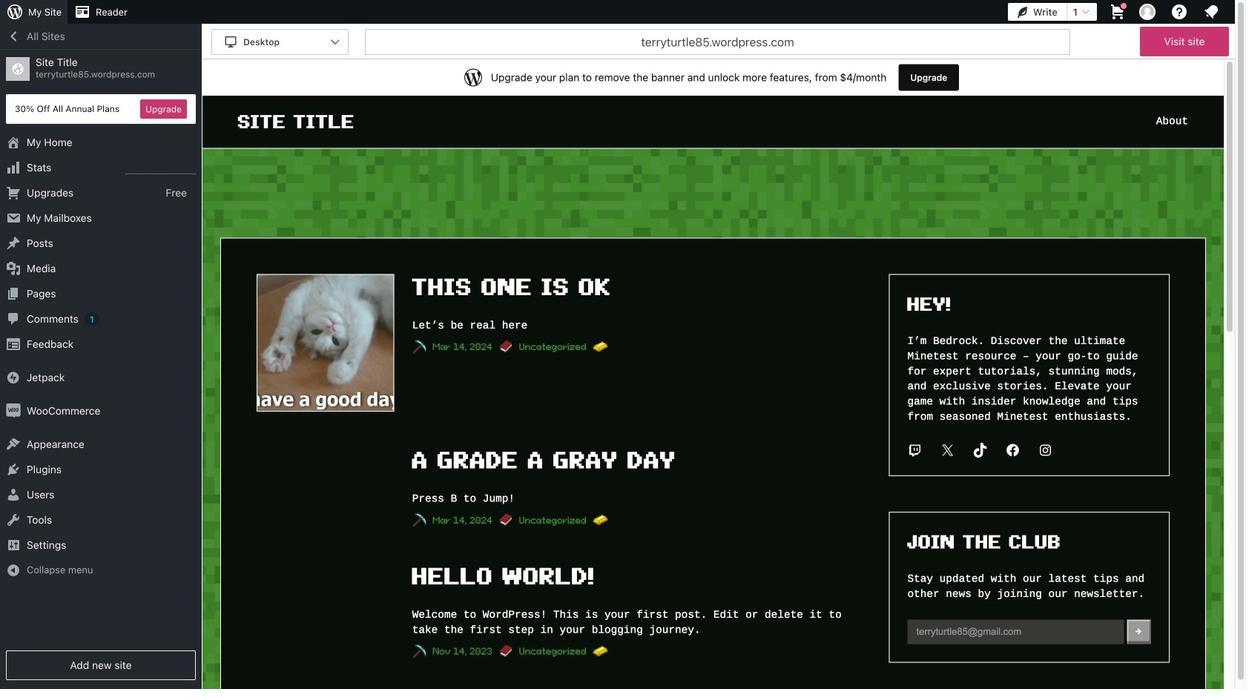Task type: vqa. For each thing, say whether or not it's contained in the screenshot.
Sunderland is a simple theme that supports full-site editing. It comes with a set of minimal templates and design settings that can be manipulated through Global Styles. Use it to build something beautiful. image
no



Task type: describe. For each thing, give the bounding box(es) containing it.
help image
[[1171, 3, 1189, 21]]

highest hourly views 0 image
[[125, 165, 196, 174]]

my profile image
[[1140, 4, 1156, 20]]

my shopping cart image
[[1109, 3, 1127, 21]]



Task type: locate. For each thing, give the bounding box(es) containing it.
None text field
[[365, 29, 1071, 55]]

1 vertical spatial img image
[[6, 404, 21, 418]]

2 img image from the top
[[6, 404, 21, 418]]

0 vertical spatial img image
[[6, 370, 21, 385]]

manage your notifications image
[[1203, 3, 1220, 21]]

1 img image from the top
[[6, 370, 21, 385]]

img image
[[6, 370, 21, 385], [6, 404, 21, 418]]



